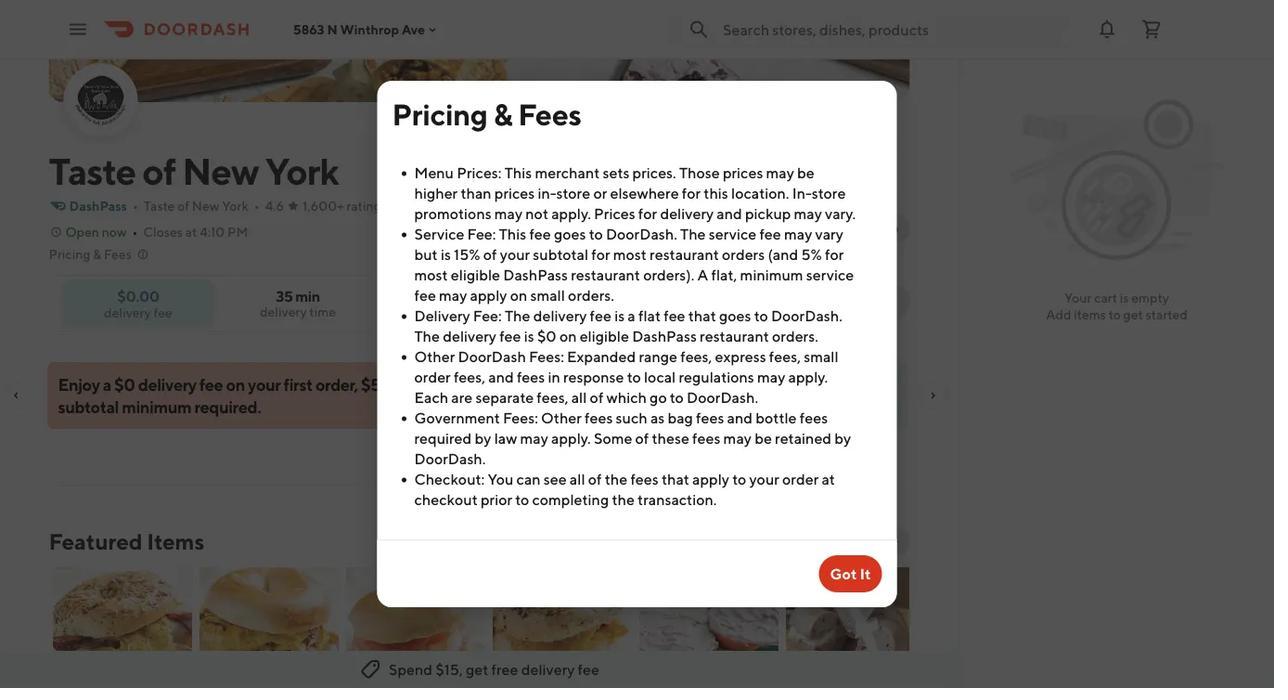 Task type: vqa. For each thing, say whether or not it's contained in the screenshot.
the top Taste Of New York
yes



Task type: describe. For each thing, give the bounding box(es) containing it.
1 vertical spatial this
[[499, 225, 527, 243]]

delivery right free
[[522, 661, 575, 678]]

1 vertical spatial eligible
[[580, 327, 630, 345]]

2 store from the left
[[812, 184, 846, 202]]

bag
[[668, 409, 694, 427]]

your
[[1065, 290, 1092, 306]]

$0 inside enjoy a $0 delivery fee on your first order, $5 subtotal minimum required.
[[114, 374, 135, 394]]

1 by from the left
[[475, 429, 492, 447]]

fees left in
[[517, 368, 545, 386]]

select promotional banner element
[[454, 429, 506, 462]]

these
[[652, 429, 690, 447]]

1 horizontal spatial apply
[[693, 470, 730, 488]]

of up closes
[[142, 149, 176, 193]]

got it
[[831, 565, 872, 583]]

order,
[[316, 374, 358, 394]]

35 for 35 min
[[759, 303, 773, 316]]

0 horizontal spatial eligible
[[451, 266, 501, 284]]

$15,
[[436, 661, 463, 678]]

doordash
[[458, 348, 526, 365]]

next button of carousel image
[[888, 534, 903, 549]]

those
[[680, 164, 720, 182]]

bottle
[[756, 409, 797, 427]]

doordash. up 'checkout:'
[[415, 450, 486, 468]]

2 vertical spatial your
[[750, 470, 780, 488]]

of up completing
[[589, 470, 602, 488]]

1 vertical spatial that
[[662, 470, 690, 488]]

35 min delivery time
[[260, 287, 336, 319]]

0 vertical spatial orders.
[[568, 286, 615, 304]]

local
[[644, 368, 676, 386]]

0 horizontal spatial be
[[755, 429, 772, 447]]

steak, egg & cheese image
[[199, 567, 338, 688]]

5863 n winthrop ave
[[293, 22, 425, 37]]

featured
[[49, 528, 143, 554]]

menu
[[415, 164, 454, 182]]

your inside enjoy a $0 delivery fee on your first order, $5 subtotal minimum required.
[[248, 374, 281, 394]]

spend
[[389, 661, 433, 678]]

a
[[698, 266, 709, 284]]

required
[[415, 429, 472, 447]]

2 vertical spatial restaurant
[[700, 327, 770, 345]]

doordash. down 5% at top
[[772, 307, 843, 325]]

fee up expanded
[[590, 307, 612, 325]]

a inside menu prices: this merchant sets prices. those prices may be higher than prices in-store or elsewhere for this location. in-store promotions may not apply. ​​prices for delivery and pickup may vary. service fee: this fee goes to doordash. the service fee may vary but is 15% of your subtotal for most restaurant orders (and 5% for most eligible dashpass restaurant orders). a flat, minimum service fee may apply on small orders. delivery fee: the delivery fee is a flat fee that goes to doordash. the delivery fee is $0 on eligible dashpass restaurant orders. other doordash fees: expanded range fees, express fees, small order fees, and fees in response to local regulations may apply. each are separate fees, all of which go to doordash. government fees: other fees such as bag fees and bottle fees required by law may apply. some of these fees may be retained by doordash. checkout: you can see all of the fees that apply to your order at checkout prior to completing the transaction.
[[628, 307, 636, 325]]

separate
[[476, 389, 534, 406]]

featured items
[[49, 528, 204, 554]]

0 vertical spatial fee:
[[468, 225, 496, 243]]

35 min
[[759, 303, 794, 316]]

of up • closes at 4:10 pm
[[178, 198, 189, 214]]

subtotal inside enjoy a $0 delivery fee on your first order, $5 subtotal minimum required.
[[58, 397, 119, 416]]

fees up retained
[[800, 409, 828, 427]]

1 vertical spatial restaurant
[[571, 266, 641, 284]]

may up 5% at top
[[785, 225, 813, 243]]

0 vertical spatial this
[[505, 164, 532, 182]]

delivery up expanded
[[534, 307, 587, 325]]

1 horizontal spatial be
[[798, 164, 815, 182]]

for down "vary"
[[826, 246, 844, 263]]

0 vertical spatial your
[[500, 246, 530, 263]]

order methods option group
[[729, 283, 911, 320]]

in-
[[793, 184, 812, 202]]

of right '15%'
[[484, 246, 497, 263]]

for down elsewhere
[[639, 205, 658, 222]]

go
[[650, 389, 667, 406]]

0 vertical spatial at
[[185, 224, 197, 240]]

0 horizontal spatial dashpass
[[69, 198, 127, 214]]

fee right free
[[578, 661, 600, 678]]

1 vertical spatial fees:
[[503, 409, 538, 427]]

0 horizontal spatial order
[[415, 368, 451, 386]]

open menu image
[[67, 18, 89, 40]]

in-
[[538, 184, 557, 202]]

add inside your cart is empty add items to get started
[[1047, 307, 1072, 322]]

elsewhere
[[611, 184, 679, 202]]

1 vertical spatial all
[[570, 470, 586, 488]]

enjoy
[[58, 374, 100, 394]]

fees right bag
[[697, 409, 725, 427]]

more
[[840, 221, 872, 236]]

1 vertical spatial on
[[560, 327, 577, 345]]

fee up delivery on the left of the page
[[415, 286, 436, 304]]

2 by from the left
[[835, 429, 852, 447]]

your cart is empty add items to get started
[[1047, 290, 1188, 322]]

5%
[[802, 246, 823, 263]]

35 min radio
[[729, 283, 824, 320]]

1 store from the left
[[557, 184, 591, 202]]

prices:
[[457, 164, 502, 182]]

3.3 mi • $$
[[404, 198, 470, 214]]

merchant
[[535, 164, 600, 182]]

2 vertical spatial dashpass
[[633, 327, 697, 345]]

1,600+ ratings
[[303, 198, 387, 214]]

0 vertical spatial other
[[415, 348, 455, 365]]

got it button
[[820, 555, 883, 592]]

started
[[1147, 307, 1188, 322]]

fees up some
[[585, 409, 613, 427]]

0 vertical spatial taste
[[49, 149, 136, 193]]

save
[[539, 294, 568, 309]]

may down express in the right bottom of the page
[[758, 368, 786, 386]]

t. bacon, egg & cheese image
[[52, 567, 192, 688]]

may up delivery on the left of the page
[[439, 286, 467, 304]]

doordash. down "regulations"
[[687, 389, 759, 406]]

0 vertical spatial service
[[709, 225, 757, 243]]

promotions
[[415, 205, 492, 222]]

fees for pricing & fees dialog
[[518, 97, 582, 131]]

1 vertical spatial taste of new york
[[144, 198, 249, 214]]

0 vertical spatial all
[[572, 389, 587, 406]]

at inside menu prices: this merchant sets prices. those prices may be higher than prices in-store or elsewhere for this location. in-store promotions may not apply. ​​prices for delivery and pickup may vary. service fee: this fee goes to doordash. the service fee may vary but is 15% of your subtotal for most restaurant orders (and 5% for most eligible dashpass restaurant orders). a flat, minimum service fee may apply on small orders. delivery fee: the delivery fee is a flat fee that goes to doordash. the delivery fee is $0 on eligible dashpass restaurant orders. other doordash fees: expanded range fees, express fees, small order fees, and fees in response to local regulations may apply. each are separate fees, all of which go to doordash. government fees: other fees such as bag fees and bottle fees required by law may apply. some of these fees may be retained by doordash. checkout: you can see all of the fees that apply to your order at checkout prior to completing the transaction.
[[822, 470, 836, 488]]

1 vertical spatial orders.
[[773, 327, 819, 345]]

2 vertical spatial apply.
[[552, 429, 591, 447]]

featured items heading
[[49, 527, 204, 556]]

orders).
[[644, 266, 695, 284]]

n
[[327, 22, 338, 37]]

4.6
[[265, 198, 284, 214]]

such
[[616, 409, 648, 427]]

is down "save" button
[[524, 327, 535, 345]]

5863 n winthrop ave button
[[293, 22, 440, 37]]

1 horizontal spatial the
[[505, 307, 531, 325]]

(and
[[768, 246, 799, 263]]

is inside your cart is empty add items to get started
[[1121, 290, 1130, 306]]

menu prices: this merchant sets prices. those prices may be higher than prices in-store or elsewhere for this location. in-store promotions may not apply. ​​prices for delivery and pickup may vary. service fee: this fee goes to doordash. the service fee may vary but is 15% of your subtotal for most restaurant orders (and 5% for most eligible dashpass restaurant orders). a flat, minimum service fee may apply on small orders. delivery fee: the delivery fee is a flat fee that goes to doordash. the delivery fee is $0 on eligible dashpass restaurant orders. other doordash fees: expanded range fees, express fees, small order fees, and fees in response to local regulations may apply. each are separate fees, all of which go to doordash. government fees: other fees such as bag fees and bottle fees required by law may apply. some of these fees may be retained by doordash. checkout: you can see all of the fees that apply to your order at checkout prior to completing the transaction.
[[415, 164, 856, 508]]

prior
[[481, 491, 513, 508]]

may right law
[[521, 429, 549, 447]]

$0.00
[[117, 287, 159, 305]]

you
[[488, 470, 514, 488]]

sets
[[603, 164, 630, 182]]

1 vertical spatial dashpass
[[504, 266, 568, 284]]

transaction.
[[638, 491, 717, 508]]

min for 35 min
[[775, 303, 794, 316]]

got
[[831, 565, 858, 583]]

items
[[147, 528, 204, 554]]

items
[[1075, 307, 1107, 322]]

1 horizontal spatial order
[[783, 470, 819, 488]]

delivery inside "$0.00 delivery fee"
[[104, 305, 151, 320]]

first
[[284, 374, 313, 394]]

0 horizontal spatial small
[[531, 286, 565, 304]]

1 vertical spatial prices
[[495, 184, 535, 202]]

pricing & fees for pricing & fees dialog
[[392, 97, 582, 131]]

delivery
[[415, 307, 471, 325]]

fee inside "$0.00 delivery fee"
[[154, 305, 173, 320]]

fee up doordash
[[500, 327, 521, 345]]

0 vertical spatial restaurant
[[650, 246, 720, 263]]

more info
[[840, 221, 899, 236]]

15%
[[454, 246, 481, 263]]

winthrop
[[340, 22, 399, 37]]

may left "not"
[[495, 205, 523, 222]]

info
[[875, 221, 899, 236]]

0 vertical spatial new
[[182, 149, 259, 193]]

1 vertical spatial the
[[612, 491, 635, 508]]

delivery inside 35 min delivery time
[[260, 304, 307, 319]]

pm
[[228, 224, 248, 240]]

$0.00 delivery fee
[[104, 287, 173, 320]]

than
[[461, 184, 492, 202]]

now
[[102, 224, 127, 240]]

save button
[[502, 283, 579, 320]]

add for turkey sausage, egg & cheese image
[[584, 665, 610, 681]]

fees for pricing & fees button
[[104, 247, 132, 262]]

of down the such
[[636, 429, 649, 447]]

bagel with plain cream cheese image
[[786, 567, 925, 688]]

fee inside enjoy a $0 delivery fee on your first order, $5 subtotal minimum required.
[[199, 374, 223, 394]]

empty
[[1132, 290, 1170, 306]]

free
[[492, 661, 519, 678]]

fee down "not"
[[530, 225, 551, 243]]

vary
[[816, 225, 844, 243]]

ave
[[402, 22, 425, 37]]

1 horizontal spatial service
[[807, 266, 855, 284]]

not
[[526, 205, 549, 222]]

required.
[[194, 397, 261, 416]]

flat,
[[712, 266, 738, 284]]

1,600+
[[303, 198, 344, 214]]

1 horizontal spatial goes
[[720, 307, 752, 325]]

delivery up doordash
[[443, 327, 497, 345]]

express
[[716, 348, 767, 365]]

are
[[452, 389, 473, 406]]

fee right flat
[[664, 307, 686, 325]]



Task type: locate. For each thing, give the bounding box(es) containing it.
order down retained
[[783, 470, 819, 488]]

may up location.
[[767, 164, 795, 182]]

None radio
[[813, 283, 911, 320]]

$0 inside menu prices: this merchant sets prices. those prices may be higher than prices in-store or elsewhere for this location. in-store promotions may not apply. ​​prices for delivery and pickup may vary. service fee: this fee goes to doordash. the service fee may vary but is 15% of your subtotal for most restaurant orders (and 5% for most eligible dashpass restaurant orders). a flat, minimum service fee may apply on small orders. delivery fee: the delivery fee is a flat fee that goes to doordash. the delivery fee is $0 on eligible dashpass restaurant orders. other doordash fees: expanded range fees, express fees, small order fees, and fees in response to local regulations may apply. each are separate fees, all of which go to doordash. government fees: other fees such as bag fees and bottle fees required by law may apply. some of these fees may be retained by doordash. checkout: you can see all of the fees that apply to your order at checkout prior to completing the transaction.
[[538, 327, 557, 345]]

get
[[1124, 307, 1144, 322], [466, 661, 489, 678]]

be down bottle
[[755, 429, 772, 447]]

this
[[704, 184, 729, 202]]

york
[[265, 149, 339, 193], [222, 198, 249, 214]]

1 horizontal spatial orders.
[[773, 327, 819, 345]]

prices up location.
[[723, 164, 764, 182]]

1 vertical spatial other
[[541, 409, 582, 427]]

pricing & fees inside button
[[49, 247, 132, 262]]

apply. left some
[[552, 429, 591, 447]]

0 vertical spatial that
[[689, 307, 717, 325]]

small down order methods option group
[[804, 348, 839, 365]]

pricing & fees up prices:
[[392, 97, 582, 131]]

min inside 35 min option
[[775, 303, 794, 316]]

most down the but
[[415, 266, 448, 284]]

0 vertical spatial get
[[1124, 307, 1144, 322]]

prices up "not"
[[495, 184, 535, 202]]

0 horizontal spatial minimum
[[122, 397, 192, 416]]

get left free
[[466, 661, 489, 678]]

the
[[681, 225, 706, 243], [505, 307, 531, 325], [415, 327, 440, 345]]

other
[[415, 348, 455, 365], [541, 409, 582, 427]]

all down response
[[572, 389, 587, 406]]

store up vary.
[[812, 184, 846, 202]]

1 horizontal spatial small
[[804, 348, 839, 365]]

0 vertical spatial the
[[681, 225, 706, 243]]

doordash.
[[606, 225, 678, 243], [772, 307, 843, 325], [687, 389, 759, 406], [415, 450, 486, 468]]

1 horizontal spatial get
[[1124, 307, 1144, 322]]

store
[[557, 184, 591, 202], [812, 184, 846, 202]]

on up required. in the bottom left of the page
[[226, 374, 245, 394]]

delivery inside enjoy a $0 delivery fee on your first order, $5 subtotal minimum required.
[[138, 374, 197, 394]]

1 vertical spatial new
[[192, 198, 220, 214]]

0 horizontal spatial service
[[709, 225, 757, 243]]

0 vertical spatial small
[[531, 286, 565, 304]]

the
[[605, 470, 628, 488], [612, 491, 635, 508]]

2 horizontal spatial the
[[681, 225, 706, 243]]

$0 down "save" button
[[538, 327, 557, 345]]

closes
[[143, 224, 183, 240]]

minimum down (and at top right
[[741, 266, 804, 284]]

mi
[[424, 198, 438, 214]]

0 horizontal spatial store
[[557, 184, 591, 202]]

on inside enjoy a $0 delivery fee on your first order, $5 subtotal minimum required.
[[226, 374, 245, 394]]

$0 right "enjoy"
[[114, 374, 135, 394]]

pricing inside dialog
[[392, 97, 488, 131]]

0 horizontal spatial the
[[415, 327, 440, 345]]

0 vertical spatial goes
[[554, 225, 586, 243]]

group order button
[[594, 283, 714, 320]]

may down in-
[[794, 205, 823, 222]]

1 horizontal spatial pricing & fees
[[392, 97, 582, 131]]

in
[[548, 368, 561, 386]]

a inside enjoy a $0 delivery fee on your first order, $5 subtotal minimum required.
[[103, 374, 111, 394]]

by
[[475, 429, 492, 447], [835, 429, 852, 447]]

1 horizontal spatial by
[[835, 429, 852, 447]]

1 vertical spatial be
[[755, 429, 772, 447]]

store down merchant
[[557, 184, 591, 202]]

35 left time
[[276, 287, 293, 305]]

your
[[500, 246, 530, 263], [248, 374, 281, 394], [750, 470, 780, 488]]

open now
[[65, 224, 127, 240]]

see
[[544, 470, 567, 488]]

1 horizontal spatial most
[[614, 246, 647, 263]]

fees up transaction.
[[631, 470, 659, 488]]

1 horizontal spatial store
[[812, 184, 846, 202]]

range
[[639, 348, 678, 365]]

0 horizontal spatial add
[[437, 665, 463, 681]]

& for pricing & fees button
[[93, 247, 101, 262]]

2 vertical spatial the
[[415, 327, 440, 345]]

restaurant up orders).
[[650, 246, 720, 263]]

fees down bag
[[693, 429, 721, 447]]

which
[[607, 389, 647, 406]]

0 vertical spatial apply.
[[552, 205, 591, 222]]

apply down '15%'
[[470, 286, 507, 304]]

pricing up menu
[[392, 97, 488, 131]]

& up prices:
[[494, 97, 513, 131]]

pricing & fees for pricing & fees button
[[49, 247, 132, 262]]

open
[[65, 224, 99, 240]]

at left 4:10
[[185, 224, 197, 240]]

and up separate
[[489, 368, 514, 386]]

0 vertical spatial fees:
[[529, 348, 564, 365]]

pricing inside button
[[49, 247, 90, 262]]

0 vertical spatial pricing
[[392, 97, 488, 131]]

previous button of carousel image
[[851, 534, 866, 549]]

pricing & fees button
[[49, 245, 150, 264]]

pricing & fees inside dialog
[[392, 97, 582, 131]]

1 horizontal spatial prices
[[723, 164, 764, 182]]

to
[[589, 225, 603, 243], [755, 307, 769, 325], [1109, 307, 1122, 322], [627, 368, 641, 386], [670, 389, 684, 406], [733, 470, 747, 488], [516, 491, 530, 508]]

add
[[1047, 307, 1072, 322], [437, 665, 463, 681], [584, 665, 610, 681]]

1 vertical spatial apply.
[[789, 368, 829, 386]]

apply
[[470, 286, 507, 304], [693, 470, 730, 488]]

1 vertical spatial and
[[489, 368, 514, 386]]

regulations
[[679, 368, 755, 386]]

minimum left required. in the bottom left of the page
[[122, 397, 192, 416]]

1 horizontal spatial taste
[[144, 198, 175, 214]]

get down empty
[[1124, 307, 1144, 322]]

1 vertical spatial subtotal
[[58, 397, 119, 416]]

1 horizontal spatial eligible
[[580, 327, 630, 345]]

enjoy a $0 delivery fee on your first order, $5 subtotal minimum required.
[[58, 374, 381, 416]]

be up in-
[[798, 164, 815, 182]]

fees, down in
[[537, 389, 569, 406]]

taste of new york
[[49, 149, 339, 193], [144, 198, 249, 214]]

2 horizontal spatial your
[[750, 470, 780, 488]]

your down "not"
[[500, 246, 530, 263]]

1 horizontal spatial on
[[510, 286, 528, 304]]

government
[[415, 409, 500, 427]]

prices.
[[633, 164, 677, 182]]

apply.
[[552, 205, 591, 222], [789, 368, 829, 386], [552, 429, 591, 447]]

small
[[531, 286, 565, 304], [804, 348, 839, 365]]

0 horizontal spatial on
[[226, 374, 245, 394]]

& inside pricing & fees dialog
[[494, 97, 513, 131]]

can
[[517, 470, 541, 488]]

a right "enjoy"
[[103, 374, 111, 394]]

0 horizontal spatial orders.
[[568, 286, 615, 304]]

fees
[[518, 97, 582, 131], [104, 247, 132, 262]]

2 vertical spatial and
[[728, 409, 753, 427]]

time
[[310, 304, 336, 319]]

1 vertical spatial fee:
[[473, 307, 502, 325]]

0 vertical spatial pricing & fees
[[392, 97, 582, 131]]

at
[[185, 224, 197, 240], [822, 470, 836, 488]]

fees down now
[[104, 247, 132, 262]]

delivery down pricing & fees button
[[104, 305, 151, 320]]

&
[[494, 97, 513, 131], [93, 247, 101, 262]]

vary.
[[826, 205, 856, 222]]

0 vertical spatial subtotal
[[533, 246, 589, 263]]

0 items, open order cart image
[[1141, 18, 1164, 40]]

that
[[689, 307, 717, 325], [662, 470, 690, 488]]

fees: up law
[[503, 409, 538, 427]]

eligible up expanded
[[580, 327, 630, 345]]

taste
[[49, 149, 136, 193], [144, 198, 175, 214]]

1 vertical spatial the
[[505, 307, 531, 325]]

is left group
[[615, 307, 625, 325]]

it
[[861, 565, 872, 583]]

• closes at 4:10 pm
[[132, 224, 248, 240]]

0 vertical spatial a
[[628, 307, 636, 325]]

5863
[[293, 22, 325, 37]]

fees inside dialog
[[518, 97, 582, 131]]

0 horizontal spatial get
[[466, 661, 489, 678]]

nova lox image
[[346, 567, 485, 688]]

to inside your cart is empty add items to get started
[[1109, 307, 1122, 322]]

delivery down this
[[661, 205, 714, 222]]

may down "regulations"
[[724, 429, 752, 447]]

0 horizontal spatial at
[[185, 224, 197, 240]]

1 vertical spatial get
[[466, 661, 489, 678]]

more info button
[[811, 214, 911, 243]]

35 inside option
[[759, 303, 773, 316]]

& for pricing & fees dialog
[[494, 97, 513, 131]]

1 horizontal spatial min
[[775, 303, 794, 316]]

35 inside 35 min delivery time
[[276, 287, 293, 305]]

fee down pickup
[[760, 225, 782, 243]]

checkout:
[[415, 470, 485, 488]]

that down 'a'
[[689, 307, 717, 325]]

on left the save
[[510, 286, 528, 304]]

0 vertical spatial order
[[415, 368, 451, 386]]

$$
[[455, 198, 470, 214]]

by left law
[[475, 429, 492, 447]]

​​prices
[[594, 205, 636, 222]]

york up '1,600+'
[[265, 149, 339, 193]]

turkey sausage, egg & cheese image
[[493, 567, 632, 688]]

0 horizontal spatial subtotal
[[58, 397, 119, 416]]

your down retained
[[750, 470, 780, 488]]

for down those
[[682, 184, 701, 202]]

group order
[[625, 294, 703, 309]]

subtotal inside menu prices: this merchant sets prices. those prices may be higher than prices in-store or elsewhere for this location. in-store promotions may not apply. ​​prices for delivery and pickup may vary. service fee: this fee goes to doordash. the service fee may vary but is 15% of your subtotal for most restaurant orders (and 5% for most eligible dashpass restaurant orders). a flat, minimum service fee may apply on small orders. delivery fee: the delivery fee is a flat fee that goes to doordash. the delivery fee is $0 on eligible dashpass restaurant orders. other doordash fees: expanded range fees, express fees, small order fees, and fees in response to local regulations may apply. each are separate fees, all of which go to doordash. government fees: other fees such as bag fees and bottle fees required by law may apply. some of these fees may be retained by doordash. checkout: you can see all of the fees that apply to your order at checkout prior to completing the transaction.
[[533, 246, 589, 263]]

fee: up doordash
[[473, 307, 502, 325]]

pricing & fees dialog
[[377, 81, 898, 607]]

response
[[564, 368, 624, 386]]

but
[[415, 246, 438, 263]]

the up 'a'
[[681, 225, 706, 243]]

fees:
[[529, 348, 564, 365], [503, 409, 538, 427]]

all up completing
[[570, 470, 586, 488]]

0 vertical spatial york
[[265, 149, 339, 193]]

the right completing
[[612, 491, 635, 508]]

is right cart
[[1121, 290, 1130, 306]]

0 vertical spatial most
[[614, 246, 647, 263]]

0 horizontal spatial apply
[[470, 286, 507, 304]]

for down ​​prices
[[592, 246, 611, 263]]

min up first
[[296, 287, 320, 305]]

and
[[717, 205, 743, 222], [489, 368, 514, 386], [728, 409, 753, 427]]

order
[[667, 294, 703, 309]]

0 vertical spatial apply
[[470, 286, 507, 304]]

ratings
[[347, 198, 387, 214]]

0 horizontal spatial by
[[475, 429, 492, 447]]

fees, up "regulations"
[[681, 348, 713, 365]]

and left bottle
[[728, 409, 753, 427]]

that up transaction.
[[662, 470, 690, 488]]

this down "not"
[[499, 225, 527, 243]]

prices
[[723, 164, 764, 182], [495, 184, 535, 202]]

is right the but
[[441, 246, 451, 263]]

service down 5% at top
[[807, 266, 855, 284]]

may
[[767, 164, 795, 182], [495, 205, 523, 222], [794, 205, 823, 222], [785, 225, 813, 243], [439, 286, 467, 304], [758, 368, 786, 386], [521, 429, 549, 447], [724, 429, 752, 447]]

35 for 35 min delivery time
[[276, 287, 293, 305]]

$5
[[361, 374, 381, 394]]

0 vertical spatial and
[[717, 205, 743, 222]]

pickup
[[746, 205, 792, 222]]

fees, up are
[[454, 368, 486, 386]]

retained
[[775, 429, 832, 447]]

1 vertical spatial order
[[783, 470, 819, 488]]

0 horizontal spatial most
[[415, 266, 448, 284]]

eligible down '15%'
[[451, 266, 501, 284]]

the down delivery on the left of the page
[[415, 327, 440, 345]]

1 horizontal spatial add
[[584, 665, 610, 681]]

add button
[[342, 564, 489, 688], [489, 564, 636, 688], [426, 658, 474, 688], [573, 658, 621, 688]]

of down response
[[590, 389, 604, 406]]

0 horizontal spatial taste
[[49, 149, 136, 193]]

restaurant up express in the right bottom of the page
[[700, 327, 770, 345]]

apply. up bottle
[[789, 368, 829, 386]]

0 vertical spatial be
[[798, 164, 815, 182]]

the left the save
[[505, 307, 531, 325]]

fees,
[[681, 348, 713, 365], [770, 348, 801, 365], [454, 368, 486, 386], [537, 389, 569, 406]]

1 horizontal spatial subtotal
[[533, 246, 589, 263]]

some
[[594, 429, 633, 447]]

0 horizontal spatial pricing & fees
[[49, 247, 132, 262]]

1 horizontal spatial minimum
[[741, 266, 804, 284]]

fee
[[530, 225, 551, 243], [760, 225, 782, 243], [415, 286, 436, 304], [154, 305, 173, 320], [590, 307, 612, 325], [664, 307, 686, 325], [500, 327, 521, 345], [199, 374, 223, 394], [578, 661, 600, 678]]

or
[[594, 184, 608, 202]]

1 vertical spatial &
[[93, 247, 101, 262]]

0 vertical spatial $0
[[538, 327, 557, 345]]

0 horizontal spatial fees
[[104, 247, 132, 262]]

1 horizontal spatial pricing
[[392, 97, 488, 131]]

1 vertical spatial fees
[[104, 247, 132, 262]]

delivery left time
[[260, 304, 307, 319]]

pricing & fees down the open now on the top of page
[[49, 247, 132, 262]]

flat
[[639, 307, 661, 325]]

0 vertical spatial the
[[605, 470, 628, 488]]

0 vertical spatial taste of new york
[[49, 149, 339, 193]]

as
[[651, 409, 665, 427]]

pricing & fees
[[392, 97, 582, 131], [49, 247, 132, 262]]

min inside 35 min delivery time
[[296, 287, 320, 305]]

0 horizontal spatial min
[[296, 287, 320, 305]]

cart
[[1095, 290, 1118, 306]]

of
[[142, 149, 176, 193], [178, 198, 189, 214], [484, 246, 497, 263], [590, 389, 604, 406], [636, 429, 649, 447], [589, 470, 602, 488]]

1 horizontal spatial other
[[541, 409, 582, 427]]

add for the nova lox image
[[437, 665, 463, 681]]

& inside pricing & fees button
[[93, 247, 101, 262]]

apply up transaction.
[[693, 470, 730, 488]]

small up in
[[531, 286, 565, 304]]

0 horizontal spatial pricing
[[49, 247, 90, 262]]

pricing for pricing & fees dialog
[[392, 97, 488, 131]]

location.
[[732, 184, 790, 202]]

2 horizontal spatial dashpass
[[633, 327, 697, 345]]

fee: up '15%'
[[468, 225, 496, 243]]

1 vertical spatial small
[[804, 348, 839, 365]]

most down ​​prices
[[614, 246, 647, 263]]

$0
[[538, 327, 557, 345], [114, 374, 135, 394]]

other down in
[[541, 409, 582, 427]]

fees up merchant
[[518, 97, 582, 131]]

goes down in-
[[554, 225, 586, 243]]

at down retained
[[822, 470, 836, 488]]

get inside your cart is empty add items to get started
[[1124, 307, 1144, 322]]

fees inside button
[[104, 247, 132, 262]]

dashpass •
[[69, 198, 138, 214]]

min for 35 min delivery time
[[296, 287, 320, 305]]

taste of new york image
[[65, 65, 136, 136]]

notification bell image
[[1097, 18, 1119, 40]]

fees, right express in the right bottom of the page
[[770, 348, 801, 365]]

taste up dashpass •
[[49, 149, 136, 193]]

subtotal
[[533, 246, 589, 263], [58, 397, 119, 416]]

new york's exotic cream cheeses (a bagel of your choice) image
[[639, 567, 779, 688]]

service up orders
[[709, 225, 757, 243]]

0 horizontal spatial york
[[222, 198, 249, 214]]

goes up express in the right bottom of the page
[[720, 307, 752, 325]]

minimum inside menu prices: this merchant sets prices. those prices may be higher than prices in-store or elsewhere for this location. in-store promotions may not apply. ​​prices for delivery and pickup may vary. service fee: this fee goes to doordash. the service fee may vary but is 15% of your subtotal for most restaurant orders (and 5% for most eligible dashpass restaurant orders). a flat, minimum service fee may apply on small orders. delivery fee: the delivery fee is a flat fee that goes to doordash. the delivery fee is $0 on eligible dashpass restaurant orders. other doordash fees: expanded range fees, express fees, small order fees, and fees in response to local regulations may apply. each are separate fees, all of which go to doordash. government fees: other fees such as bag fees and bottle fees required by law may apply. some of these fees may be retained by doordash. checkout: you can see all of the fees that apply to your order at checkout prior to completing the transaction.
[[741, 266, 804, 284]]

minimum inside enjoy a $0 delivery fee on your first order, $5 subtotal minimum required.
[[122, 397, 192, 416]]

add right free
[[584, 665, 610, 681]]

pricing for pricing & fees button
[[49, 247, 90, 262]]

doordash. down ​​prices
[[606, 225, 678, 243]]

0 vertical spatial minimum
[[741, 266, 804, 284]]

1 horizontal spatial fees
[[518, 97, 582, 131]]

1 vertical spatial a
[[103, 374, 111, 394]]

1 vertical spatial $0
[[114, 374, 135, 394]]

pricing down 'open'
[[49, 247, 90, 262]]



